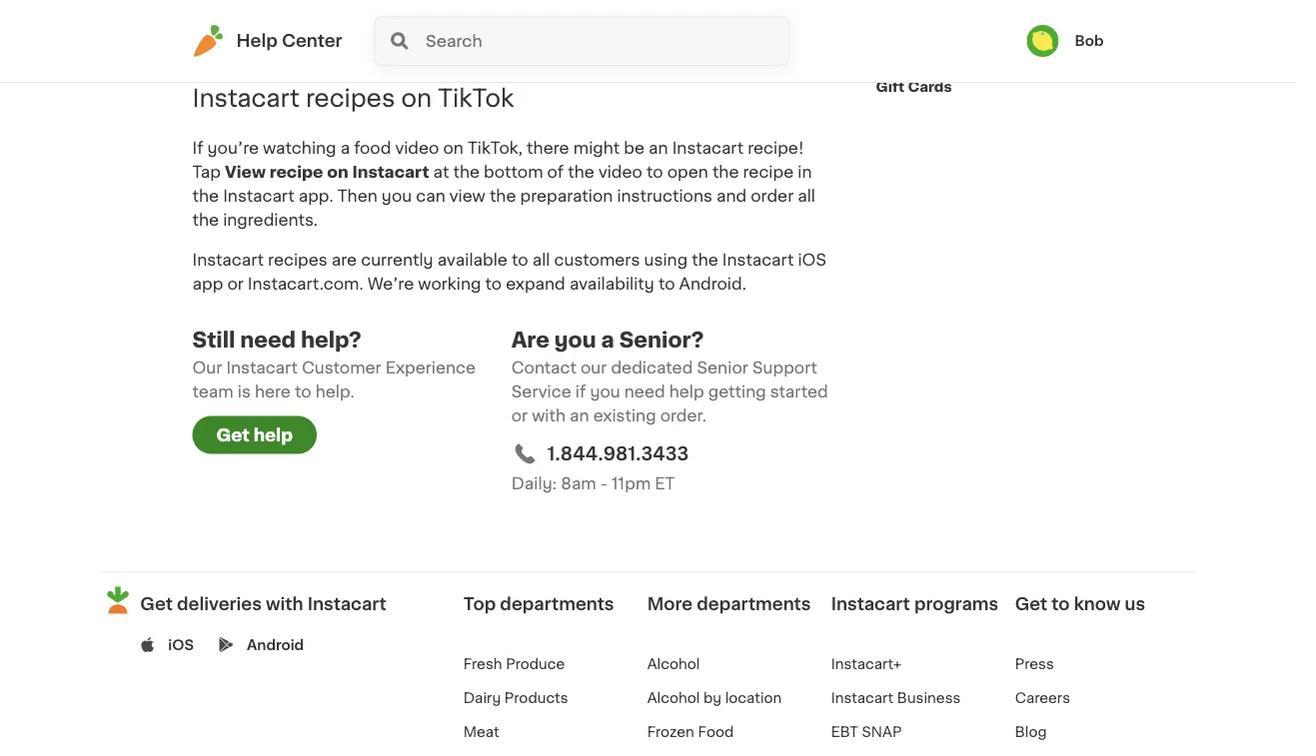 Task type: describe. For each thing, give the bounding box(es) containing it.
daily: 8am - 11pm et
[[512, 476, 675, 492]]

be
[[624, 140, 645, 156]]

0 horizontal spatial ,
[[376, 40, 381, 56]]

can
[[416, 188, 446, 204]]

app
[[192, 276, 223, 292]]

using
[[644, 252, 688, 268]]

from
[[232, 16, 274, 32]]

departments for more departments
[[697, 596, 811, 613]]

instacart inside at the bottom of the video to open the recipe in the instacart app. then you can view the preparation instructions and order all the ingredients.
[[223, 188, 295, 204]]

here
[[255, 384, 291, 400]]

1 horizontal spatial your
[[602, 16, 641, 32]]

you inside at the bottom of the video to open the recipe in the instacart app. then you can view the preparation instructions and order all the ingredients.
[[382, 188, 412, 204]]

instacart+
[[832, 658, 902, 672]]

experience
[[386, 360, 476, 376]]

help.
[[316, 384, 355, 400]]

an inside if you're watching a food video on tiktok, there might be an instacart recipe! tap
[[649, 140, 669, 156]]

credits,
[[1009, 60, 1068, 74]]

instacart shopper app logo image
[[101, 584, 134, 617]]

2 vertical spatial you
[[590, 384, 621, 400]]

get for get deliveries with instacart
[[140, 596, 173, 613]]

1.844.981.3433
[[548, 445, 689, 463]]

get deliveries with instacart
[[140, 596, 387, 613]]

Search search field
[[424, 17, 789, 65]]

get to know us
[[1016, 596, 1146, 613]]

need inside still need help? our instacart customer experience team is here to help.
[[240, 330, 296, 351]]

home
[[308, 16, 354, 32]]

existing
[[594, 408, 657, 424]]

instacart business link
[[832, 692, 961, 706]]

programs
[[915, 596, 999, 613]]

1 horizontal spatial then
[[562, 16, 598, 32]]

customers
[[554, 252, 640, 268]]

instacart sweepstakes rules
[[876, 24, 1090, 38]]

to left know
[[1052, 596, 1070, 613]]

instacart business
[[832, 692, 961, 706]]

-
[[601, 476, 608, 492]]

frozen food
[[648, 726, 734, 740]]

at the bottom of the video to open the recipe in the instacart app. then you can view the preparation instructions and order all the ingredients.
[[192, 164, 816, 228]]

are
[[332, 252, 357, 268]]

on for instacart
[[327, 164, 349, 180]]

ebt snap link
[[832, 726, 902, 740]]

get for get help
[[216, 427, 250, 444]]

help inside the are you a senior? contact our dedicated senior support service if you need help getting started or with an existing order.
[[670, 384, 705, 400]]

select
[[232, 40, 284, 56]]

instacart recipes on tiktok
[[192, 86, 520, 110]]

android play store logo image
[[219, 638, 234, 653]]

an inside the are you a senior? contact our dedicated senior support service if you need help getting started or with an existing order.
[[570, 408, 590, 424]]

need inside the are you a senior? contact our dedicated senior support service if you need help getting started or with an existing order.
[[625, 384, 666, 400]]

meat link
[[464, 726, 500, 740]]

available
[[438, 252, 508, 268]]

alcohol by location link
[[648, 692, 782, 706]]

us
[[1125, 596, 1146, 613]]

to inside still need help? our instacart customer experience team is here to help.
[[295, 384, 312, 400]]

instacart inside instacart sweepstakes rules link
[[876, 24, 944, 38]]

help inside get help button
[[254, 427, 293, 444]]

at inside from the home screen, tap buy it again , then your recipes at the top, or select view more , then your recipes
[[712, 16, 728, 32]]

all inside at the bottom of the video to open the recipe in the instacart app. then you can view the preparation instructions and order all the ingredients.
[[798, 188, 816, 204]]

1 vertical spatial you
[[555, 330, 597, 351]]

currently
[[361, 252, 434, 268]]

help center link
[[192, 25, 342, 57]]

of inside terms of promos, credits, & gift cards
[[926, 60, 941, 74]]

gift
[[876, 80, 905, 94]]

0 horizontal spatial ios
[[168, 638, 194, 652]]

promos,
[[944, 60, 1005, 74]]

order
[[751, 188, 794, 204]]

we're
[[368, 276, 414, 292]]

is
[[238, 384, 251, 400]]

customer
[[302, 360, 382, 376]]

terms
[[876, 60, 922, 74]]

departments for top departments
[[500, 596, 615, 613]]

daily:
[[512, 476, 557, 492]]

instacart recipes are currently available to all customers using the instacart ios app or instacart.com. we're working to expand availability to android.
[[192, 252, 827, 292]]

location
[[726, 692, 782, 706]]

ios inside 'instacart recipes are currently available to all customers using the instacart ios app or instacart.com. we're working to expand availability to android.'
[[798, 252, 827, 268]]

alcohol by location
[[648, 692, 782, 706]]

from the home screen, tap buy it again , then your recipes at the top, or select view more , then your recipes
[[232, 16, 814, 56]]

a inside the are you a senior? contact our dedicated senior support service if you need help getting started or with an existing order.
[[602, 330, 615, 351]]

meat
[[464, 726, 500, 740]]

11pm
[[612, 476, 651, 492]]

or inside 'instacart recipes are currently available to all customers using the instacart ios app or instacart.com. we're working to expand availability to android.'
[[227, 276, 244, 292]]

instacart+ link
[[832, 658, 902, 672]]

still need help? our instacart customer experience team is here to help.
[[192, 330, 476, 400]]

of inside at the bottom of the video to open the recipe in the instacart app. then you can view the preparation instructions and order all the ingredients.
[[548, 164, 564, 180]]

rules
[[1049, 24, 1090, 38]]

1 recipe from the left
[[270, 164, 323, 180]]

frozen
[[648, 726, 695, 740]]

it
[[489, 16, 501, 32]]

you're
[[208, 140, 259, 156]]

or inside the are you a senior? contact our dedicated senior support service if you need help getting started or with an existing order.
[[512, 408, 528, 424]]

top
[[464, 596, 496, 613]]

help
[[236, 32, 278, 49]]

snap
[[862, 726, 902, 740]]

recipes inside 'instacart recipes are currently available to all customers using the instacart ios app or instacart.com. we're working to expand availability to android.'
[[268, 252, 328, 268]]

or inside from the home screen, tap buy it again , then your recipes at the top, or select view more , then your recipes
[[798, 16, 814, 32]]

expand
[[506, 276, 566, 292]]

fresh produce
[[464, 658, 565, 672]]

and
[[717, 188, 747, 204]]

get for get to know us
[[1016, 596, 1048, 613]]

get help button
[[192, 416, 317, 454]]

instacart image
[[192, 25, 224, 57]]

at inside at the bottom of the video to open the recipe in the instacart app. then you can view the preparation instructions and order all the ingredients.
[[433, 164, 449, 180]]



Task type: vqa. For each thing, say whether or not it's contained in the screenshot.
recipe inside the at the bottom of the video to open the recipe in the instacart app. then you can view the preparation instructions and order all the ingredients.
yes



Task type: locate. For each thing, give the bounding box(es) containing it.
alcohol link
[[648, 658, 700, 672]]

a left food
[[341, 140, 350, 156]]

all
[[798, 188, 816, 204], [533, 252, 550, 268]]

1 horizontal spatial view
[[288, 40, 329, 56]]

&
[[1071, 60, 1083, 74]]

0 vertical spatial a
[[341, 140, 350, 156]]

ebt snap
[[832, 726, 902, 740]]

watching
[[263, 140, 337, 156]]

help up order.
[[670, 384, 705, 400]]

view down you're
[[225, 164, 266, 180]]

you left can
[[382, 188, 412, 204]]

0 vertical spatial on
[[401, 86, 432, 110]]

1 vertical spatial on
[[443, 140, 464, 156]]

2 alcohol from the top
[[648, 692, 700, 706]]

need
[[240, 330, 296, 351], [625, 384, 666, 400]]

0 horizontal spatial video
[[395, 140, 439, 156]]

video right food
[[395, 140, 439, 156]]

get right instacart shopper app logo
[[140, 596, 173, 613]]

a inside if you're watching a food video on tiktok, there might be an instacart recipe! tap
[[341, 140, 350, 156]]

0 horizontal spatial help
[[254, 427, 293, 444]]

contact
[[512, 360, 577, 376]]

0 horizontal spatial get
[[140, 596, 173, 613]]

0 vertical spatial you
[[382, 188, 412, 204]]

careers link
[[1016, 692, 1071, 706]]

2 horizontal spatial or
[[798, 16, 814, 32]]

to down using
[[659, 276, 675, 292]]

screen,
[[358, 16, 417, 32]]

1 horizontal spatial on
[[401, 86, 432, 110]]

1 vertical spatial at
[[433, 164, 449, 180]]

view down home in the left of the page
[[288, 40, 329, 56]]

products
[[505, 692, 569, 706]]

get up press link
[[1016, 596, 1048, 613]]

support
[[753, 360, 818, 376]]

0 horizontal spatial all
[[533, 252, 550, 268]]

recipe
[[270, 164, 323, 180], [743, 164, 794, 180]]

get inside get help button
[[216, 427, 250, 444]]

deliveries
[[177, 596, 262, 613]]

our
[[192, 360, 222, 376]]

blog
[[1016, 726, 1047, 740]]

blog link
[[1016, 726, 1047, 740]]

0 vertical spatial an
[[649, 140, 669, 156]]

0 vertical spatial all
[[798, 188, 816, 204]]

started
[[771, 384, 829, 400]]

careers
[[1016, 692, 1071, 706]]

or down service
[[512, 408, 528, 424]]

need up here on the bottom
[[240, 330, 296, 351]]

1 horizontal spatial at
[[712, 16, 728, 32]]

the
[[278, 16, 304, 32], [732, 16, 758, 32], [453, 164, 480, 180], [568, 164, 595, 180], [713, 164, 739, 180], [192, 188, 219, 204], [490, 188, 516, 204], [192, 212, 219, 228], [692, 252, 719, 268]]

fresh
[[464, 658, 503, 672]]

1 horizontal spatial of
[[926, 60, 941, 74]]

1 departments from the left
[[500, 596, 615, 613]]

help
[[670, 384, 705, 400], [254, 427, 293, 444]]

or right top,
[[798, 16, 814, 32]]

with inside the are you a senior? contact our dedicated senior support service if you need help getting started or with an existing order.
[[532, 408, 566, 424]]

you up the our in the left top of the page
[[555, 330, 597, 351]]

video inside if you're watching a food video on tiktok, there might be an instacart recipe! tap
[[395, 140, 439, 156]]

view recipe on instacart
[[225, 164, 429, 180]]

order.
[[661, 408, 707, 424]]

1 vertical spatial your
[[425, 40, 464, 56]]

ios app store logo image
[[140, 638, 155, 653]]

food
[[354, 140, 391, 156]]

produce
[[506, 658, 565, 672]]

video for food
[[395, 140, 439, 156]]

0 horizontal spatial need
[[240, 330, 296, 351]]

alcohol for alcohol by location
[[648, 692, 700, 706]]

1 horizontal spatial ios
[[798, 252, 827, 268]]

1 vertical spatial alcohol
[[648, 692, 700, 706]]

instacart inside if you're watching a food video on tiktok, there might be an instacart recipe! tap
[[673, 140, 744, 156]]

know
[[1075, 596, 1121, 613]]

1 vertical spatial ,
[[376, 40, 381, 56]]

all up expand
[[533, 252, 550, 268]]

video down be
[[599, 164, 643, 180]]

dedicated
[[611, 360, 693, 376]]

view
[[288, 40, 329, 56], [225, 164, 266, 180]]

0 vertical spatial your
[[602, 16, 641, 32]]

ios down in
[[798, 252, 827, 268]]

1 horizontal spatial a
[[602, 330, 615, 351]]

our
[[581, 360, 607, 376]]

departments right 'more'
[[697, 596, 811, 613]]

senior?
[[620, 330, 704, 351]]

0 horizontal spatial a
[[341, 140, 350, 156]]

instructions
[[617, 188, 713, 204]]

tiktok,
[[468, 140, 523, 156]]

0 vertical spatial at
[[712, 16, 728, 32]]

1 vertical spatial of
[[548, 164, 564, 180]]

press
[[1016, 658, 1055, 672]]

1 vertical spatial help
[[254, 427, 293, 444]]

on up then
[[327, 164, 349, 180]]

1 vertical spatial all
[[533, 252, 550, 268]]

to down the available
[[485, 276, 502, 292]]

1 horizontal spatial or
[[512, 408, 528, 424]]

0 vertical spatial or
[[798, 16, 814, 32]]

preparation
[[520, 188, 613, 204]]

0 vertical spatial then
[[562, 16, 598, 32]]

1 horizontal spatial recipe
[[743, 164, 794, 180]]

1 horizontal spatial get
[[216, 427, 250, 444]]

bottom
[[484, 164, 543, 180]]

0 vertical spatial help
[[670, 384, 705, 400]]

2 vertical spatial on
[[327, 164, 349, 180]]

0 vertical spatial of
[[926, 60, 941, 74]]

alcohol for alcohol link
[[648, 658, 700, 672]]

1 horizontal spatial ,
[[553, 16, 557, 32]]

1 vertical spatial a
[[602, 330, 615, 351]]

buy
[[452, 16, 485, 32]]

to right here on the bottom
[[295, 384, 312, 400]]

your down tap
[[425, 40, 464, 56]]

by
[[704, 692, 722, 706]]

ingredients.
[[223, 212, 318, 228]]

at left top,
[[712, 16, 728, 32]]

1 horizontal spatial an
[[649, 140, 669, 156]]

1 vertical spatial with
[[266, 596, 303, 613]]

0 horizontal spatial recipe
[[270, 164, 323, 180]]

android
[[247, 638, 304, 652]]

0 horizontal spatial then
[[385, 40, 421, 56]]

1 vertical spatial need
[[625, 384, 666, 400]]

1 horizontal spatial with
[[532, 408, 566, 424]]

working
[[418, 276, 481, 292]]

0 vertical spatial with
[[532, 408, 566, 424]]

all down in
[[798, 188, 816, 204]]

android link
[[247, 635, 304, 655]]

0 horizontal spatial on
[[327, 164, 349, 180]]

0 vertical spatial view
[[288, 40, 329, 56]]

all inside 'instacart recipes are currently available to all customers using the instacart ios app or instacart.com. we're working to expand availability to android.'
[[533, 252, 550, 268]]

0 horizontal spatial your
[[425, 40, 464, 56]]

fresh produce link
[[464, 658, 565, 672]]

1 vertical spatial then
[[385, 40, 421, 56]]

2 recipe from the left
[[743, 164, 794, 180]]

recipe inside at the bottom of the video to open the recipe in the instacart app. then you can view the preparation instructions and order all the ingredients.
[[743, 164, 794, 180]]

1 horizontal spatial need
[[625, 384, 666, 400]]

2 departments from the left
[[697, 596, 811, 613]]

get
[[216, 427, 250, 444], [140, 596, 173, 613], [1016, 596, 1048, 613]]

departments
[[500, 596, 615, 613], [697, 596, 811, 613]]

press link
[[1016, 658, 1055, 672]]

to up expand
[[512, 252, 529, 268]]

recipe down the watching
[[270, 164, 323, 180]]

0 vertical spatial ios
[[798, 252, 827, 268]]

at up can
[[433, 164, 449, 180]]

instacart programs
[[832, 596, 999, 613]]

an down if
[[570, 408, 590, 424]]

1 horizontal spatial departments
[[697, 596, 811, 613]]

terms of promos, credits, & gift cards link
[[876, 49, 1104, 105]]

to inside at the bottom of the video to open the recipe in the instacart app. then you can view the preparation instructions and order all the ingredients.
[[647, 164, 664, 180]]

recipe!
[[748, 140, 804, 156]]

team
[[192, 384, 234, 400]]

alcohol down alcohol link
[[648, 692, 700, 706]]

video for the
[[599, 164, 643, 180]]

2 horizontal spatial on
[[443, 140, 464, 156]]

bob link
[[1027, 25, 1104, 57]]

senior
[[697, 360, 749, 376]]

0 horizontal spatial or
[[227, 276, 244, 292]]

help?
[[301, 330, 362, 351]]

help down here on the bottom
[[254, 427, 293, 444]]

top,
[[762, 16, 794, 32]]

with up the android link
[[266, 596, 303, 613]]

more
[[332, 40, 376, 56]]

of down there
[[548, 164, 564, 180]]

the inside 'instacart recipes are currently available to all customers using the instacart ios app or instacart.com. we're working to expand availability to android.'
[[692, 252, 719, 268]]

1 horizontal spatial all
[[798, 188, 816, 204]]

your right again
[[602, 16, 641, 32]]

instacart
[[876, 24, 944, 38], [192, 86, 300, 110], [673, 140, 744, 156], [352, 164, 429, 180], [223, 188, 295, 204], [192, 252, 264, 268], [723, 252, 794, 268], [226, 360, 298, 376], [308, 596, 387, 613], [832, 596, 911, 613], [832, 692, 894, 706]]

app.
[[299, 188, 334, 204]]

still
[[192, 330, 235, 351]]

terms of promos, credits, & gift cards
[[876, 60, 1083, 94]]

are
[[512, 330, 550, 351]]

0 horizontal spatial at
[[433, 164, 449, 180]]

0 horizontal spatial with
[[266, 596, 303, 613]]

1 alcohol from the top
[[648, 658, 700, 672]]

then down screen,
[[385, 40, 421, 56]]

then right again
[[562, 16, 598, 32]]

then
[[562, 16, 598, 32], [385, 40, 421, 56]]

business
[[898, 692, 961, 706]]

if
[[576, 384, 586, 400]]

on inside if you're watching a food video on tiktok, there might be an instacart recipe! tap
[[443, 140, 464, 156]]

, down screen,
[[376, 40, 381, 56]]

of up cards
[[926, 60, 941, 74]]

2 vertical spatial or
[[512, 408, 528, 424]]

dairy products link
[[464, 692, 569, 706]]

0 vertical spatial ,
[[553, 16, 557, 32]]

get down is
[[216, 427, 250, 444]]

you right if
[[590, 384, 621, 400]]

again
[[505, 16, 553, 32]]

1 vertical spatial video
[[599, 164, 643, 180]]

video inside at the bottom of the video to open the recipe in the instacart app. then you can view the preparation instructions and order all the ingredients.
[[599, 164, 643, 180]]

0 horizontal spatial an
[[570, 408, 590, 424]]

0 horizontal spatial of
[[548, 164, 564, 180]]

1 vertical spatial an
[[570, 408, 590, 424]]

an right be
[[649, 140, 669, 156]]

1 horizontal spatial help
[[670, 384, 705, 400]]

or
[[798, 16, 814, 32], [227, 276, 244, 292], [512, 408, 528, 424]]

there
[[527, 140, 570, 156]]

ios
[[798, 252, 827, 268], [168, 638, 194, 652]]

to up instructions
[[647, 164, 664, 180]]

view
[[450, 188, 486, 204]]

with down service
[[532, 408, 566, 424]]

an
[[649, 140, 669, 156], [570, 408, 590, 424]]

0 vertical spatial alcohol
[[648, 658, 700, 672]]

dairy products
[[464, 692, 569, 706]]

getting
[[709, 384, 767, 400]]

0 vertical spatial need
[[240, 330, 296, 351]]

if you're watching a food video on tiktok, there might be an instacart recipe! tap
[[192, 140, 804, 180]]

a up the our in the left top of the page
[[602, 330, 615, 351]]

on for tiktok
[[401, 86, 432, 110]]

instacart inside still need help? our instacart customer experience team is here to help.
[[226, 360, 298, 376]]

, right the 'it'
[[553, 16, 557, 32]]

0 vertical spatial video
[[395, 140, 439, 156]]

instacart.com.
[[248, 276, 364, 292]]

might
[[574, 140, 620, 156]]

or right app
[[227, 276, 244, 292]]

user avatar image
[[1027, 25, 1059, 57]]

if
[[192, 140, 203, 156]]

frozen food link
[[648, 726, 734, 740]]

departments up produce
[[500, 596, 615, 613]]

on left the tiktok,
[[443, 140, 464, 156]]

1 vertical spatial ios
[[168, 638, 194, 652]]

recipe up order
[[743, 164, 794, 180]]

your
[[602, 16, 641, 32], [425, 40, 464, 56]]

android.
[[680, 276, 747, 292]]

2 horizontal spatial get
[[1016, 596, 1048, 613]]

0 horizontal spatial view
[[225, 164, 266, 180]]

need down dedicated
[[625, 384, 666, 400]]

cards
[[908, 80, 953, 94]]

1 vertical spatial view
[[225, 164, 266, 180]]

view inside from the home screen, tap buy it again , then your recipes at the top, or select view more , then your recipes
[[288, 40, 329, 56]]

1 horizontal spatial video
[[599, 164, 643, 180]]

ios right ios app store logo
[[168, 638, 194, 652]]

0 horizontal spatial departments
[[500, 596, 615, 613]]

alcohol up alcohol by location link on the bottom of the page
[[648, 658, 700, 672]]

1 vertical spatial or
[[227, 276, 244, 292]]

more
[[648, 596, 693, 613]]

availability
[[570, 276, 655, 292]]

on left tiktok
[[401, 86, 432, 110]]

8am
[[561, 476, 597, 492]]



